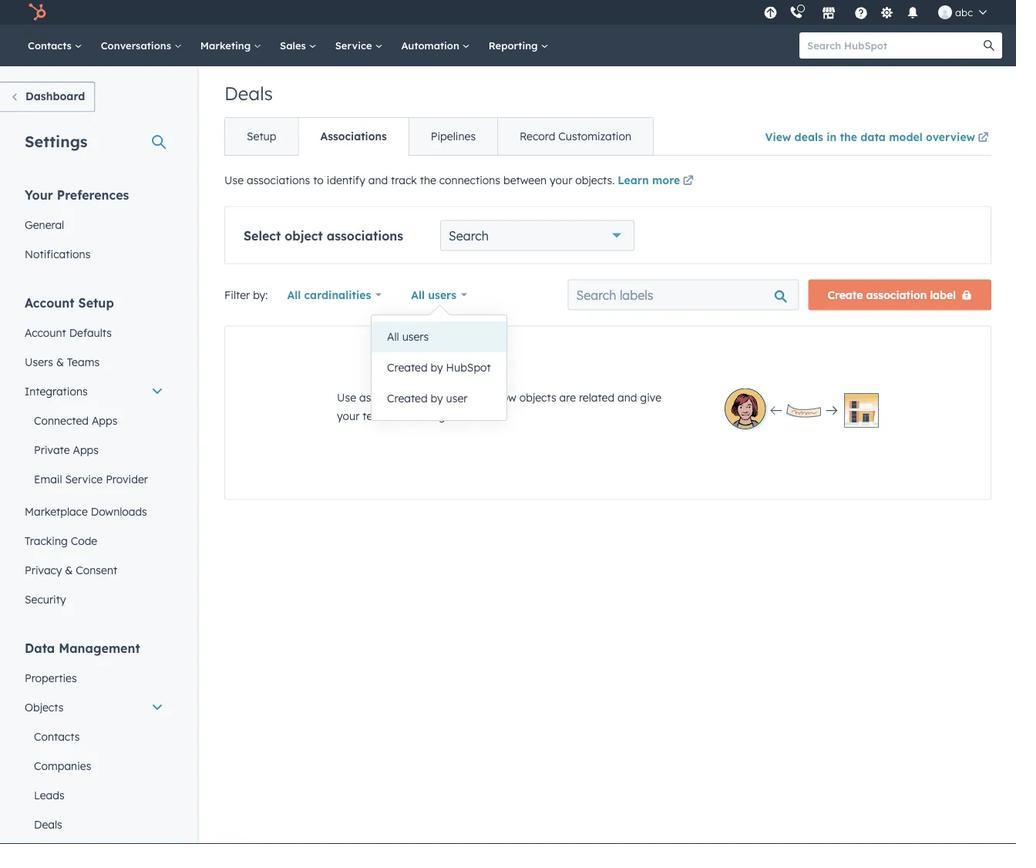 Task type: locate. For each thing, give the bounding box(es) containing it.
contacts link up companies
[[15, 722, 173, 751]]

0 vertical spatial contacts link
[[19, 25, 92, 66]]

data management
[[25, 640, 140, 656]]

1 vertical spatial created
[[387, 392, 428, 405]]

0 horizontal spatial deals
[[34, 818, 62, 831]]

0 vertical spatial setup
[[247, 130, 276, 143]]

by inside "button"
[[431, 392, 443, 405]]

by up insight.
[[431, 392, 443, 405]]

show
[[466, 391, 493, 404]]

2 account from the top
[[25, 326, 66, 339]]

list box containing all users
[[372, 315, 506, 420]]

contacts up companies
[[34, 730, 80, 743]]

by up labels
[[431, 361, 443, 374]]

0 horizontal spatial use
[[224, 173, 244, 187]]

associations
[[320, 130, 387, 143]]

view deals in the data model overview
[[765, 130, 975, 143]]

1 horizontal spatial associations
[[327, 228, 403, 243]]

1 vertical spatial apps
[[73, 443, 99, 456]]

private apps link
[[15, 435, 173, 465]]

create
[[828, 288, 863, 301]]

marketing link
[[191, 25, 271, 66]]

your preferences
[[25, 187, 129, 202]]

contacts link for conversations link
[[19, 25, 92, 66]]

0 horizontal spatial association
[[359, 391, 418, 404]]

all right "by:"
[[287, 288, 301, 301]]

created
[[387, 361, 428, 374], [387, 392, 428, 405]]

settings
[[25, 131, 88, 151]]

& right privacy
[[65, 563, 73, 577]]

account for account defaults
[[25, 326, 66, 339]]

1 horizontal spatial the
[[840, 130, 857, 143]]

0 horizontal spatial more
[[392, 409, 418, 422]]

link opens in a new window image inside learn more link
[[683, 176, 694, 187]]

all up all users button
[[411, 288, 425, 301]]

associations down identify
[[327, 228, 403, 243]]

link opens in a new window image
[[978, 129, 989, 147], [683, 172, 694, 191], [683, 176, 694, 187]]

connected apps link
[[15, 406, 173, 435]]

users up all users button
[[428, 288, 457, 301]]

1 vertical spatial by
[[431, 392, 443, 405]]

notifications image
[[906, 7, 920, 21]]

associations link
[[298, 118, 408, 155]]

all for all cardinalities popup button
[[287, 288, 301, 301]]

0 vertical spatial your
[[550, 173, 572, 187]]

link opens in a new window image
[[978, 133, 989, 143]]

account defaults link
[[15, 318, 173, 347]]

privacy & consent
[[25, 563, 117, 577]]

2 horizontal spatial all
[[411, 288, 425, 301]]

1 vertical spatial and
[[618, 391, 637, 404]]

use inside use association labels to show how objects are related and give your team more insight.
[[337, 391, 356, 404]]

identify
[[327, 173, 365, 187]]

0 vertical spatial and
[[368, 173, 388, 187]]

0 horizontal spatial and
[[368, 173, 388, 187]]

more right learn
[[652, 173, 680, 187]]

use association labels to show how objects are related and give your team more insight.
[[337, 391, 662, 422]]

1 vertical spatial service
[[65, 472, 103, 486]]

all users up all users button
[[411, 288, 457, 301]]

0 vertical spatial more
[[652, 173, 680, 187]]

1 horizontal spatial setup
[[247, 130, 276, 143]]

0 vertical spatial association
[[866, 288, 927, 301]]

contacts link down hubspot link
[[19, 25, 92, 66]]

1 vertical spatial &
[[65, 563, 73, 577]]

created by user
[[387, 392, 468, 405]]

0 vertical spatial by
[[431, 361, 443, 374]]

to inside use association labels to show how objects are related and give your team more insight.
[[453, 391, 463, 404]]

apps
[[92, 414, 118, 427], [73, 443, 99, 456]]

1 vertical spatial use
[[337, 391, 356, 404]]

the right track
[[420, 173, 436, 187]]

all for all users dropdown button
[[411, 288, 425, 301]]

to left identify
[[313, 173, 324, 187]]

your left objects.
[[550, 173, 572, 187]]

association up team
[[359, 391, 418, 404]]

general
[[25, 218, 64, 231]]

associations down the setup link
[[247, 173, 310, 187]]

0 vertical spatial use
[[224, 173, 244, 187]]

all users up created by hubspot
[[387, 330, 429, 343]]

hubspot image
[[28, 3, 46, 22]]

deals
[[224, 82, 273, 105], [34, 818, 62, 831]]

how
[[496, 391, 516, 404]]

1 created from the top
[[387, 361, 428, 374]]

provider
[[106, 472, 148, 486]]

objects
[[25, 700, 64, 714]]

account setup
[[25, 295, 114, 310]]

dashboard link
[[0, 82, 95, 112]]

service
[[335, 39, 375, 52], [65, 472, 103, 486]]

reporting
[[489, 39, 541, 52]]

users up created by hubspot
[[402, 330, 429, 343]]

1 horizontal spatial and
[[618, 391, 637, 404]]

0 horizontal spatial service
[[65, 472, 103, 486]]

1 horizontal spatial &
[[65, 563, 73, 577]]

1 horizontal spatial association
[[866, 288, 927, 301]]

created inside "button"
[[387, 392, 428, 405]]

all inside all cardinalities popup button
[[287, 288, 301, 301]]

1 by from the top
[[431, 361, 443, 374]]

navigation
[[224, 117, 654, 156]]

objects.
[[575, 173, 615, 187]]

Search HubSpot search field
[[800, 32, 988, 59]]

marketplaces button
[[813, 0, 845, 25]]

users
[[25, 355, 53, 369]]

association left label
[[866, 288, 927, 301]]

0 vertical spatial apps
[[92, 414, 118, 427]]

deals up the setup link
[[224, 82, 273, 105]]

search image
[[984, 40, 995, 51]]

1 vertical spatial more
[[392, 409, 418, 422]]

0 horizontal spatial the
[[420, 173, 436, 187]]

privacy & consent link
[[15, 555, 173, 585]]

account up users at left
[[25, 326, 66, 339]]

0 vertical spatial service
[[335, 39, 375, 52]]

& for users
[[56, 355, 64, 369]]

0 horizontal spatial all
[[287, 288, 301, 301]]

marketing
[[200, 39, 254, 52]]

association inside button
[[866, 288, 927, 301]]

use for use associations to identify and track the connections between your objects.
[[224, 173, 244, 187]]

1 vertical spatial account
[[25, 326, 66, 339]]

account up account defaults
[[25, 295, 74, 310]]

service down private apps link
[[65, 472, 103, 486]]

pipelines
[[431, 130, 476, 143]]

management
[[59, 640, 140, 656]]

1 vertical spatial deals
[[34, 818, 62, 831]]

2 created from the top
[[387, 392, 428, 405]]

filter by:
[[224, 288, 268, 301]]

association inside use association labels to show how objects are related and give your team more insight.
[[359, 391, 418, 404]]

apps for private apps
[[73, 443, 99, 456]]

0 vertical spatial account
[[25, 295, 74, 310]]

1 vertical spatial your
[[337, 409, 360, 422]]

1 horizontal spatial your
[[550, 173, 572, 187]]

settings link
[[877, 4, 897, 20]]

and
[[368, 173, 388, 187], [618, 391, 637, 404]]

hubspot
[[446, 361, 491, 374]]

1 horizontal spatial all
[[387, 330, 399, 343]]

association
[[866, 288, 927, 301], [359, 391, 418, 404]]

created inside button
[[387, 361, 428, 374]]

& right users at left
[[56, 355, 64, 369]]

all users
[[411, 288, 457, 301], [387, 330, 429, 343]]

contacts down hubspot link
[[28, 39, 75, 52]]

apps up email service provider
[[73, 443, 99, 456]]

the right in
[[840, 130, 857, 143]]

and left give at the right of the page
[[618, 391, 637, 404]]

users inside dropdown button
[[428, 288, 457, 301]]

automation
[[401, 39, 462, 52]]

navigation containing setup
[[224, 117, 654, 156]]

created up created by user
[[387, 361, 428, 374]]

0 horizontal spatial your
[[337, 409, 360, 422]]

help image
[[854, 7, 868, 21]]

all inside all users dropdown button
[[411, 288, 425, 301]]

search button
[[440, 220, 635, 251]]

related
[[579, 391, 615, 404]]

1 account from the top
[[25, 295, 74, 310]]

record customization link
[[497, 118, 653, 155]]

learn
[[618, 173, 649, 187]]

your left team
[[337, 409, 360, 422]]

to left show on the left top
[[453, 391, 463, 404]]

1 horizontal spatial service
[[335, 39, 375, 52]]

by inside button
[[431, 361, 443, 374]]

give
[[640, 391, 662, 404]]

created by user button
[[372, 383, 506, 414]]

1 vertical spatial all users
[[387, 330, 429, 343]]

0 vertical spatial users
[[428, 288, 457, 301]]

overview
[[926, 130, 975, 143]]

connected
[[34, 414, 89, 427]]

general link
[[15, 210, 173, 239]]

1 vertical spatial contacts link
[[15, 722, 173, 751]]

service right sales link
[[335, 39, 375, 52]]

use
[[224, 173, 244, 187], [337, 391, 356, 404]]

to
[[313, 173, 324, 187], [453, 391, 463, 404]]

list box
[[372, 315, 506, 420]]

your
[[550, 173, 572, 187], [337, 409, 360, 422]]

1 horizontal spatial use
[[337, 391, 356, 404]]

select object associations
[[244, 228, 403, 243]]

created up team
[[387, 392, 428, 405]]

record customization
[[520, 130, 631, 143]]

calling icon button
[[783, 2, 810, 23]]

all up created by hubspot
[[387, 330, 399, 343]]

account
[[25, 295, 74, 310], [25, 326, 66, 339]]

deals down leads
[[34, 818, 62, 831]]

upgrade image
[[764, 7, 778, 20]]

1 vertical spatial associations
[[327, 228, 403, 243]]

customization
[[558, 130, 631, 143]]

by
[[431, 361, 443, 374], [431, 392, 443, 405]]

upgrade link
[[761, 4, 780, 20]]

1 vertical spatial association
[[359, 391, 418, 404]]

between
[[503, 173, 547, 187]]

and left track
[[368, 173, 388, 187]]

0 vertical spatial created
[[387, 361, 428, 374]]

contacts link
[[19, 25, 92, 66], [15, 722, 173, 751]]

0 vertical spatial deals
[[224, 82, 273, 105]]

select
[[244, 228, 281, 243]]

hubspot link
[[19, 3, 58, 22]]

0 vertical spatial &
[[56, 355, 64, 369]]

association for create
[[866, 288, 927, 301]]

users
[[428, 288, 457, 301], [402, 330, 429, 343]]

0 horizontal spatial &
[[56, 355, 64, 369]]

0 horizontal spatial to
[[313, 173, 324, 187]]

1 vertical spatial contacts
[[34, 730, 80, 743]]

connected apps
[[34, 414, 118, 427]]

apps down integrations button
[[92, 414, 118, 427]]

2 by from the top
[[431, 392, 443, 405]]

1 horizontal spatial to
[[453, 391, 463, 404]]

security link
[[15, 585, 173, 614]]

more down created by user
[[392, 409, 418, 422]]

users inside button
[[402, 330, 429, 343]]

1 vertical spatial to
[[453, 391, 463, 404]]

conversations
[[101, 39, 174, 52]]

1 vertical spatial users
[[402, 330, 429, 343]]

deals inside data management element
[[34, 818, 62, 831]]

0 horizontal spatial setup
[[78, 295, 114, 310]]

0 vertical spatial all users
[[411, 288, 457, 301]]

team
[[363, 409, 389, 422]]

0 horizontal spatial associations
[[247, 173, 310, 187]]

service inside service link
[[335, 39, 375, 52]]



Task type: vqa. For each thing, say whether or not it's contained in the screenshot.
1st caret icon from the bottom
no



Task type: describe. For each thing, give the bounding box(es) containing it.
Search labels search field
[[568, 279, 799, 310]]

users & teams
[[25, 355, 100, 369]]

account defaults
[[25, 326, 112, 339]]

created for created by hubspot
[[387, 361, 428, 374]]

account for account setup
[[25, 295, 74, 310]]

email
[[34, 472, 62, 486]]

integrations
[[25, 384, 88, 398]]

1 horizontal spatial more
[[652, 173, 680, 187]]

filter
[[224, 288, 250, 301]]

link opens in a new window image inside view deals in the data model overview link
[[978, 129, 989, 147]]

consent
[[76, 563, 117, 577]]

apps for connected apps
[[92, 414, 118, 427]]

calling icon image
[[790, 6, 803, 20]]

learn more
[[618, 173, 680, 187]]

created for created by user
[[387, 392, 428, 405]]

all cardinalities
[[287, 288, 371, 301]]

code
[[71, 534, 97, 547]]

security
[[25, 593, 66, 606]]

objects button
[[15, 693, 173, 722]]

all inside all users button
[[387, 330, 399, 343]]

leads link
[[15, 781, 173, 810]]

abc button
[[929, 0, 996, 25]]

by for hubspot
[[431, 361, 443, 374]]

defaults
[[69, 326, 112, 339]]

1 vertical spatial the
[[420, 173, 436, 187]]

0 vertical spatial contacts
[[28, 39, 75, 52]]

deals link
[[15, 810, 173, 839]]

gary orlando image
[[938, 5, 952, 19]]

data management element
[[15, 640, 173, 844]]

all users inside dropdown button
[[411, 288, 457, 301]]

email service provider link
[[15, 465, 173, 494]]

object
[[285, 228, 323, 243]]

marketplaces image
[[822, 7, 836, 21]]

all cardinalities button
[[277, 279, 392, 310]]

0 vertical spatial the
[[840, 130, 857, 143]]

search button
[[976, 32, 1002, 59]]

integrations button
[[15, 377, 173, 406]]

your inside use association labels to show how objects are related and give your team more insight.
[[337, 409, 360, 422]]

privacy
[[25, 563, 62, 577]]

leads
[[34, 788, 64, 802]]

reporting link
[[479, 25, 558, 66]]

pipelines link
[[408, 118, 497, 155]]

marketplace
[[25, 505, 88, 518]]

user
[[446, 392, 468, 405]]

downloads
[[91, 505, 147, 518]]

and inside use association labels to show how objects are related and give your team more insight.
[[618, 391, 637, 404]]

by:
[[253, 288, 268, 301]]

your preferences element
[[15, 186, 173, 269]]

& for privacy
[[65, 563, 73, 577]]

in
[[827, 130, 837, 143]]

users & teams link
[[15, 347, 173, 377]]

all users button
[[372, 322, 506, 352]]

account setup element
[[15, 294, 173, 614]]

private apps
[[34, 443, 99, 456]]

0 vertical spatial associations
[[247, 173, 310, 187]]

properties link
[[15, 663, 173, 693]]

notifications link
[[15, 239, 173, 269]]

use associations to identify and track the connections between your objects.
[[224, 173, 618, 187]]

abc
[[955, 6, 973, 19]]

are
[[559, 391, 576, 404]]

learn more link
[[618, 172, 696, 191]]

sales
[[280, 39, 309, 52]]

properties
[[25, 671, 77, 685]]

contacts link for companies link
[[15, 722, 173, 751]]

abc menu
[[759, 0, 998, 25]]

automation link
[[392, 25, 479, 66]]

dashboard
[[25, 89, 85, 103]]

settings image
[[880, 7, 894, 20]]

notifications
[[25, 247, 91, 261]]

search
[[449, 228, 489, 243]]

1 horizontal spatial deals
[[224, 82, 273, 105]]

setup link
[[225, 118, 298, 155]]

data
[[861, 130, 886, 143]]

association for use
[[359, 391, 418, 404]]

private
[[34, 443, 70, 456]]

contacts inside data management element
[[34, 730, 80, 743]]

insight.
[[421, 409, 458, 422]]

notifications button
[[900, 0, 926, 25]]

labels
[[421, 391, 450, 404]]

service link
[[326, 25, 392, 66]]

more inside use association labels to show how objects are related and give your team more insight.
[[392, 409, 418, 422]]

connections
[[439, 173, 500, 187]]

preferences
[[57, 187, 129, 202]]

all users inside button
[[387, 330, 429, 343]]

use for use association labels to show how objects are related and give your team more insight.
[[337, 391, 356, 404]]

service inside email service provider "link"
[[65, 472, 103, 486]]

view
[[765, 130, 791, 143]]

sales link
[[271, 25, 326, 66]]

conversations link
[[92, 25, 191, 66]]

created by hubspot button
[[372, 352, 506, 383]]

model
[[889, 130, 923, 143]]

tracking code
[[25, 534, 97, 547]]

help button
[[848, 0, 874, 25]]

your
[[25, 187, 53, 202]]

teams
[[67, 355, 100, 369]]

deals
[[795, 130, 823, 143]]

data
[[25, 640, 55, 656]]

label
[[930, 288, 956, 301]]

cardinalities
[[304, 288, 371, 301]]

by for user
[[431, 392, 443, 405]]

tracking
[[25, 534, 68, 547]]

0 vertical spatial to
[[313, 173, 324, 187]]

1 vertical spatial setup
[[78, 295, 114, 310]]

marketplace downloads link
[[15, 497, 173, 526]]

created by hubspot
[[387, 361, 491, 374]]



